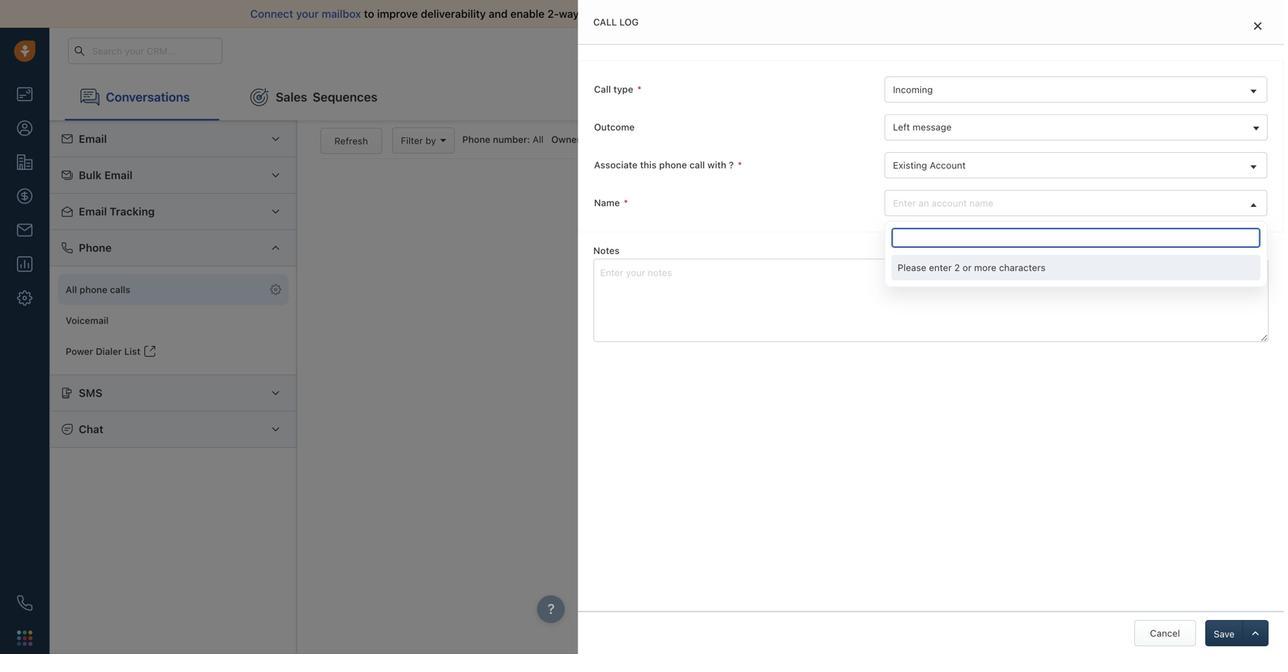 Task type: locate. For each thing, give the bounding box(es) containing it.
left message button
[[885, 114, 1269, 141]]

: left all
[[527, 134, 530, 145]]

associate
[[594, 160, 638, 170]]

phone
[[659, 160, 687, 170]]

owner
[[552, 134, 581, 145]]

incoming link
[[886, 77, 1267, 102]]

mailbox
[[322, 7, 361, 20]]

explore
[[1002, 45, 1035, 56]]

1 vertical spatial phone
[[79, 241, 112, 254]]

all
[[533, 134, 544, 145]]

enter
[[929, 262, 952, 273]]

sales sequences
[[276, 90, 378, 104]]

0 vertical spatial call
[[594, 17, 617, 27]]

name
[[970, 198, 994, 209]]

your
[[296, 7, 319, 20]]

1 : from the left
[[527, 134, 530, 145]]

2
[[955, 262, 960, 273]]

associate this phone call with ?
[[594, 160, 734, 170]]

by
[[426, 135, 436, 146]]

or
[[963, 262, 972, 273]]

explore plans
[[1002, 45, 1061, 56]]

: right all
[[581, 134, 584, 145]]

phone left number
[[463, 134, 491, 145]]

more
[[975, 262, 997, 273]]

1 horizontal spatial :
[[581, 134, 584, 145]]

with
[[708, 160, 727, 170]]

?
[[729, 160, 734, 170]]

1 vertical spatial call
[[594, 84, 611, 95]]

enter an account name
[[893, 198, 994, 209]]

incoming
[[893, 84, 933, 95]]

0 horizontal spatial :
[[527, 134, 530, 145]]

sales
[[276, 90, 307, 104]]

name
[[594, 197, 620, 208]]

existing account link
[[886, 153, 1267, 178]]

call log
[[594, 17, 639, 27]]

account
[[932, 198, 967, 209]]

power dialer list
[[66, 346, 141, 357]]

cancel
[[1151, 628, 1181, 639]]

left
[[893, 122, 910, 132]]

plans
[[1037, 45, 1061, 56]]

call
[[594, 17, 617, 27], [594, 84, 611, 95]]

dialog
[[578, 0, 1285, 654]]

1 horizontal spatial phone
[[463, 134, 491, 145]]

2-
[[548, 7, 559, 20]]

call left 'type'
[[594, 84, 611, 95]]

0 horizontal spatial phone
[[79, 241, 112, 254]]

call left log at top
[[594, 17, 617, 27]]

explore plans link
[[993, 41, 1070, 60]]

refresh
[[335, 136, 368, 147]]

phone up voicemail
[[79, 241, 112, 254]]

phone number : all owner :
[[463, 134, 586, 145]]

refresh button
[[320, 128, 382, 154]]

account
[[930, 160, 966, 171]]

phone image
[[17, 596, 32, 611]]

deliverability
[[421, 7, 486, 20]]

:
[[527, 134, 530, 145], [581, 134, 584, 145]]

tab list
[[49, 74, 1285, 121]]

way
[[559, 7, 579, 20]]

cancel button
[[1135, 620, 1197, 647]]

None text field
[[892, 228, 1261, 248]]

left message
[[893, 122, 952, 132]]

connect your mailbox to improve deliverability and enable 2-way sync of email conversations.
[[250, 7, 727, 20]]

conversations link
[[65, 74, 219, 121]]

dialog containing call log
[[578, 0, 1285, 654]]

0 vertical spatial phone
[[463, 134, 491, 145]]

phone
[[463, 134, 491, 145], [79, 241, 112, 254]]

email
[[622, 7, 649, 20]]

an
[[919, 198, 930, 209]]

improve
[[377, 7, 418, 20]]

this
[[640, 160, 657, 170]]



Task type: vqa. For each thing, say whether or not it's contained in the screenshot.


Task type: describe. For each thing, give the bounding box(es) containing it.
power
[[66, 346, 93, 357]]

existing
[[893, 160, 928, 171]]

enter
[[893, 198, 916, 209]]

sequences
[[313, 90, 378, 104]]

filter by
[[401, 135, 436, 146]]

save button
[[1206, 620, 1243, 647]]

type
[[614, 84, 634, 95]]

Search your CRM... text field
[[68, 38, 222, 64]]

Enter your notes text field
[[594, 259, 1269, 342]]

number
[[493, 134, 527, 145]]

phone for phone
[[79, 241, 112, 254]]

log
[[620, 17, 639, 27]]

call for call log
[[594, 17, 617, 27]]

please enter 2 or more characters list box
[[892, 255, 1261, 281]]

existing account
[[893, 160, 966, 171]]

connect
[[250, 7, 293, 20]]

voicemail link
[[58, 305, 289, 336]]

2 : from the left
[[581, 134, 584, 145]]

conversations.
[[652, 7, 727, 20]]

filter by button
[[393, 127, 455, 154]]

notes
[[594, 245, 620, 256]]

phone for phone number : all owner :
[[463, 134, 491, 145]]

enter an account name link
[[886, 191, 1267, 216]]

to
[[364, 7, 374, 20]]

phone element
[[9, 588, 40, 619]]

enable
[[511, 7, 545, 20]]

power dialer list link
[[58, 336, 289, 367]]

filter
[[401, 135, 423, 146]]

please enter 2 or more characters
[[898, 262, 1046, 273]]

sync
[[582, 7, 606, 20]]

sales sequences link
[[235, 74, 393, 121]]

please
[[898, 262, 927, 273]]

call for call type
[[594, 84, 611, 95]]

save
[[1214, 629, 1235, 640]]

list
[[124, 346, 141, 357]]

dialer
[[96, 346, 122, 357]]

close image
[[1255, 22, 1262, 31]]

freshworks switcher image
[[17, 631, 32, 646]]

connect your mailbox link
[[250, 7, 364, 20]]

and
[[489, 7, 508, 20]]

call
[[690, 160, 705, 170]]

of
[[609, 7, 619, 20]]

message
[[913, 122, 952, 132]]

call type
[[594, 84, 634, 95]]

characters
[[1000, 262, 1046, 273]]

tab list containing conversations
[[49, 74, 1285, 121]]

outcome
[[594, 122, 635, 132]]

voicemail
[[66, 315, 109, 326]]

conversations
[[106, 90, 190, 104]]



